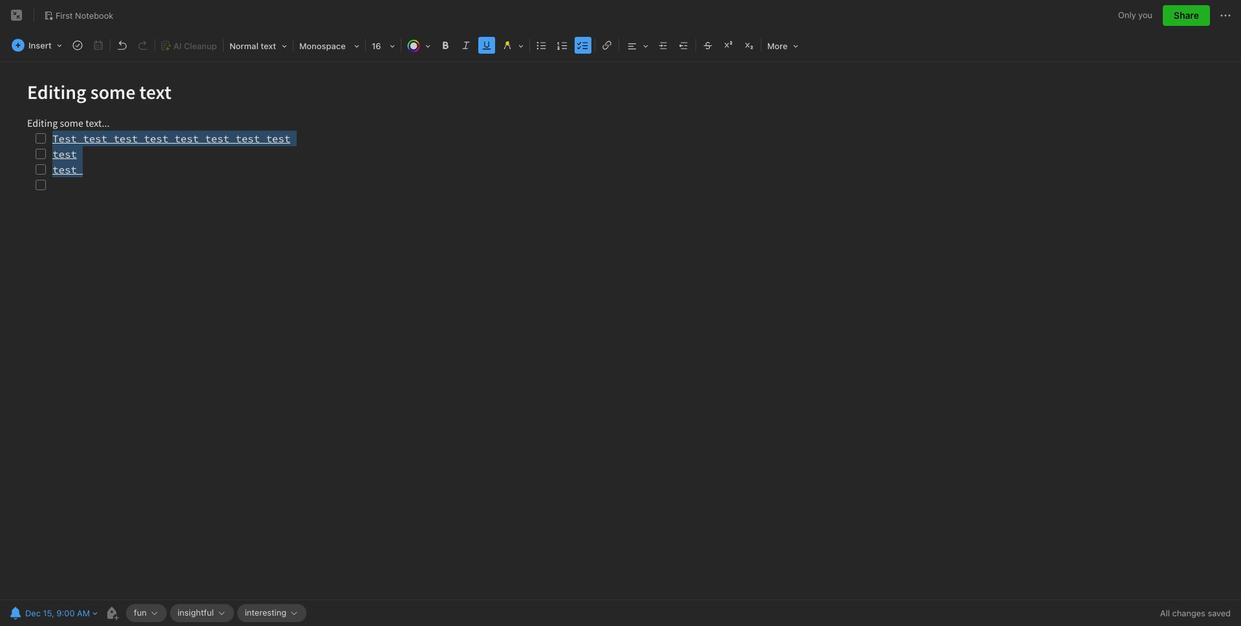 Task type: describe. For each thing, give the bounding box(es) containing it.
fun button
[[126, 604, 167, 622]]

numbered list image
[[554, 36, 572, 54]]

interesting Tag actions field
[[287, 609, 299, 618]]

all changes saved
[[1161, 608, 1232, 618]]

9:00
[[56, 608, 75, 618]]

Alignment field
[[621, 36, 653, 55]]

Font size field
[[367, 36, 400, 55]]

notebook
[[75, 10, 113, 20]]

monospace
[[299, 41, 346, 51]]

dec
[[25, 608, 41, 618]]

underline image
[[478, 36, 496, 54]]

share
[[1175, 10, 1200, 21]]

bold image
[[437, 36, 455, 54]]

superscript image
[[720, 36, 738, 54]]

More field
[[763, 36, 803, 55]]

Font color field
[[403, 36, 435, 55]]

insightful
[[178, 607, 214, 618]]

bulleted list image
[[533, 36, 551, 54]]

saved
[[1209, 608, 1232, 618]]

fun Tag actions field
[[147, 609, 159, 618]]

note window element
[[0, 0, 1242, 626]]

am
[[77, 608, 90, 618]]

insert link image
[[598, 36, 616, 54]]

first notebook button
[[39, 6, 118, 25]]

dec 15, 9:00 am
[[25, 608, 90, 618]]

Note Editor text field
[[0, 62, 1242, 600]]

normal text
[[230, 41, 276, 51]]

more actions image
[[1219, 8, 1234, 23]]

dec 15, 9:00 am button
[[6, 604, 91, 622]]



Task type: vqa. For each thing, say whether or not it's contained in the screenshot.
the left A
no



Task type: locate. For each thing, give the bounding box(es) containing it.
only you
[[1119, 10, 1153, 20]]

checklist image
[[574, 36, 592, 54]]

16
[[372, 41, 381, 51]]

text
[[261, 41, 276, 51]]

interesting button
[[237, 604, 307, 622]]

insightful button
[[170, 604, 234, 622]]

you
[[1139, 10, 1153, 20]]

all
[[1161, 608, 1171, 618]]

italic image
[[457, 36, 475, 54]]

task image
[[69, 36, 87, 54]]

insert
[[28, 40, 52, 50]]

undo image
[[113, 36, 131, 54]]

More actions field
[[1219, 5, 1234, 26]]

indent image
[[655, 36, 673, 54]]

first notebook
[[56, 10, 113, 20]]

Heading level field
[[225, 36, 292, 55]]

interesting
[[245, 607, 287, 618]]

insightful Tag actions field
[[214, 609, 226, 618]]

first
[[56, 10, 73, 20]]

15,
[[43, 608, 54, 618]]

collapse note image
[[9, 8, 25, 23]]

Insert field
[[8, 36, 67, 54]]

fun
[[134, 607, 147, 618]]

Highlight field
[[497, 36, 528, 55]]

subscript image
[[741, 36, 759, 54]]

outdent image
[[675, 36, 693, 54]]

changes
[[1173, 608, 1206, 618]]

strikethrough image
[[699, 36, 717, 54]]

normal
[[230, 41, 259, 51]]

Font family field
[[295, 36, 364, 55]]

add tag image
[[104, 605, 120, 621]]

Edit reminder field
[[6, 604, 99, 622]]

only
[[1119, 10, 1137, 20]]

more
[[768, 41, 788, 51]]

share button
[[1164, 5, 1211, 26]]



